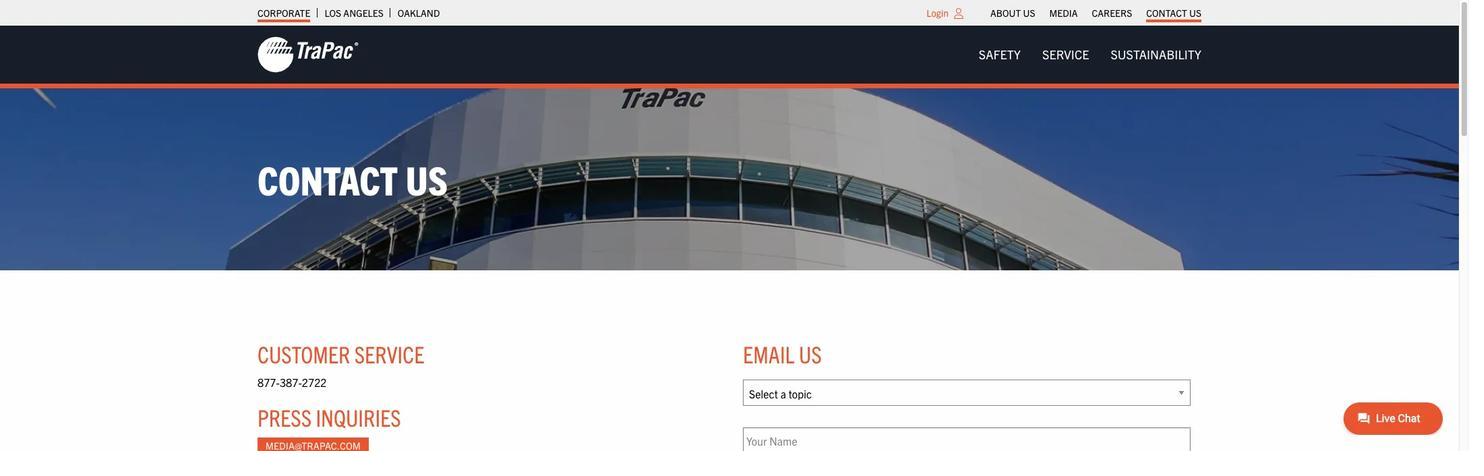 Task type: vqa. For each thing, say whether or not it's contained in the screenshot.
the rightmost Contact
yes



Task type: describe. For each thing, give the bounding box(es) containing it.
1 vertical spatial contact
[[258, 155, 398, 204]]

careers
[[1092, 7, 1133, 19]]

press inquiries
[[258, 402, 401, 431]]

877-
[[258, 376, 280, 389]]

about us link
[[991, 3, 1036, 22]]

about us
[[991, 7, 1036, 19]]

877-387-2722
[[258, 376, 327, 389]]

login link
[[927, 7, 949, 19]]

sustainability link
[[1100, 41, 1213, 68]]

sustainability
[[1111, 47, 1202, 62]]

oakland link
[[398, 3, 440, 22]]

2722
[[302, 376, 327, 389]]

email us
[[743, 339, 822, 368]]

angeles
[[344, 7, 384, 19]]

los
[[325, 7, 341, 19]]

email
[[743, 339, 795, 368]]

corporate link
[[258, 3, 310, 22]]

service link
[[1032, 41, 1100, 68]]



Task type: locate. For each thing, give the bounding box(es) containing it.
menu bar
[[984, 3, 1209, 22], [968, 41, 1213, 68]]

0 vertical spatial menu bar
[[984, 3, 1209, 22]]

1 vertical spatial contact us
[[258, 155, 448, 204]]

1 vertical spatial menu bar
[[968, 41, 1213, 68]]

menu bar containing about us
[[984, 3, 1209, 22]]

media link
[[1050, 3, 1078, 22]]

0 horizontal spatial contact
[[258, 155, 398, 204]]

contact us inside menu bar
[[1147, 7, 1202, 19]]

corporate image
[[258, 36, 359, 74]]

contact us link
[[1147, 3, 1202, 22]]

media
[[1050, 7, 1078, 19]]

contact us
[[1147, 7, 1202, 19], [258, 155, 448, 204]]

los angeles link
[[325, 3, 384, 22]]

service
[[1043, 47, 1089, 62], [355, 339, 424, 368]]

login
[[927, 7, 949, 19]]

387-
[[280, 376, 302, 389]]

customer
[[258, 339, 350, 368]]

1 vertical spatial service
[[355, 339, 424, 368]]

contact
[[1147, 7, 1188, 19], [258, 155, 398, 204]]

menu bar containing safety
[[968, 41, 1213, 68]]

about
[[991, 7, 1021, 19]]

press
[[258, 402, 312, 431]]

0 vertical spatial service
[[1043, 47, 1089, 62]]

Your Name text field
[[743, 428, 1191, 451]]

oakland
[[398, 7, 440, 19]]

inquiries
[[316, 402, 401, 431]]

0 vertical spatial contact us
[[1147, 7, 1202, 19]]

us
[[1023, 7, 1036, 19], [1190, 7, 1202, 19], [406, 155, 448, 204], [799, 339, 822, 368]]

corporate
[[258, 7, 310, 19]]

careers link
[[1092, 3, 1133, 22]]

1 horizontal spatial contact us
[[1147, 7, 1202, 19]]

menu bar up the service link
[[984, 3, 1209, 22]]

los angeles
[[325, 7, 384, 19]]

0 horizontal spatial contact us
[[258, 155, 448, 204]]

light image
[[954, 8, 964, 19]]

contact inside "link"
[[1147, 7, 1188, 19]]

0 horizontal spatial service
[[355, 339, 424, 368]]

1 horizontal spatial contact
[[1147, 7, 1188, 19]]

safety link
[[968, 41, 1032, 68]]

0 vertical spatial contact
[[1147, 7, 1188, 19]]

1 horizontal spatial service
[[1043, 47, 1089, 62]]

safety
[[979, 47, 1021, 62]]

us inside "link"
[[1190, 7, 1202, 19]]

menu bar down careers
[[968, 41, 1213, 68]]

customer service
[[258, 339, 424, 368]]



